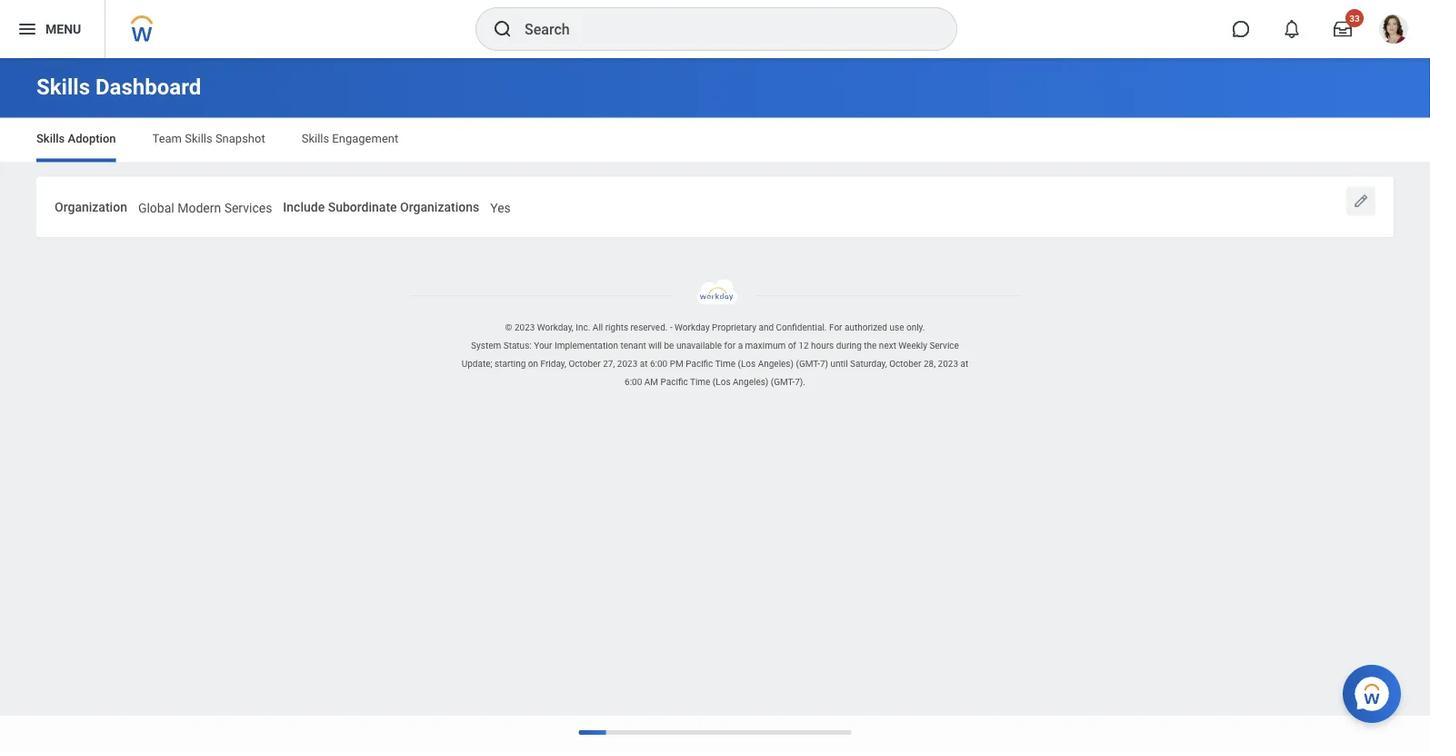 Task type: describe. For each thing, give the bounding box(es) containing it.
0 horizontal spatial (los
[[713, 377, 731, 388]]

for
[[829, 322, 842, 333]]

pm
[[670, 359, 684, 369]]

1 vertical spatial 6:00
[[625, 377, 642, 388]]

justify image
[[16, 18, 38, 40]]

notifications large image
[[1283, 20, 1301, 38]]

skills for skills dashboard
[[36, 74, 90, 100]]

0 horizontal spatial (gmt-
[[771, 377, 795, 388]]

the
[[864, 340, 877, 351]]

organization element
[[138, 189, 272, 222]]

global
[[138, 200, 174, 216]]

7)
[[820, 359, 828, 369]]

tenant
[[621, 340, 646, 351]]

of
[[788, 340, 796, 351]]

until
[[831, 359, 848, 369]]

Yes text field
[[490, 190, 511, 221]]

1 october from the left
[[569, 359, 601, 369]]

include
[[283, 200, 325, 215]]

skills dashboard main content
[[0, 58, 1430, 250]]

0 vertical spatial pacific
[[686, 359, 713, 369]]

system
[[471, 340, 501, 351]]

team
[[152, 132, 182, 145]]

28,
[[924, 359, 936, 369]]

saturday,
[[850, 359, 887, 369]]

1 vertical spatial pacific
[[661, 377, 688, 388]]

will
[[649, 340, 662, 351]]

starting
[[495, 359, 526, 369]]

12
[[799, 340, 809, 351]]

rights
[[605, 322, 628, 333]]

footer containing © 2023 workday, inc. all rights reserved. - workday proprietary and confidential. for authorized use only. system status: your implementation tenant will be unavailable for a maximum of 12 hours during the next weekly service update; starting on friday, october 27, 2023 at 6:00 pm pacific time (los angeles) (gmt-7) until saturday, october 28, 2023 at 6:00 am pacific time (los angeles) (gmt-7).
[[0, 279, 1430, 391]]

0 horizontal spatial time
[[690, 377, 711, 388]]

skills for skills engagement
[[302, 132, 329, 145]]

workday
[[675, 322, 710, 333]]

inc.
[[576, 322, 590, 333]]

Global Modern Services text field
[[138, 190, 272, 221]]

next
[[879, 340, 896, 351]]

0 vertical spatial time
[[715, 359, 736, 369]]

modern
[[177, 200, 221, 216]]

engagement
[[332, 132, 398, 145]]

use
[[890, 322, 904, 333]]

your
[[534, 340, 552, 351]]

skills for skills adoption
[[36, 132, 65, 145]]

2 october from the left
[[889, 359, 922, 369]]

skills right team
[[185, 132, 212, 145]]

team skills snapshot
[[152, 132, 265, 145]]

services
[[224, 200, 272, 216]]

menu
[[45, 21, 81, 36]]

yes
[[490, 200, 511, 216]]

authorized
[[845, 322, 887, 333]]

a
[[738, 340, 743, 351]]

global modern services
[[138, 200, 272, 216]]

service
[[930, 340, 959, 351]]

7).
[[795, 377, 806, 388]]



Task type: locate. For each thing, give the bounding box(es) containing it.
search image
[[492, 18, 514, 40]]

skills engagement
[[302, 132, 398, 145]]

pacific
[[686, 359, 713, 369], [661, 377, 688, 388]]

tab list containing skills adoption
[[18, 119, 1412, 162]]

0 horizontal spatial october
[[569, 359, 601, 369]]

1 horizontal spatial (los
[[738, 359, 756, 369]]

update;
[[462, 359, 492, 369]]

all
[[593, 322, 603, 333]]

2023 right 28,
[[938, 359, 958, 369]]

(gmt- down 12
[[796, 359, 820, 369]]

edit image
[[1352, 192, 1370, 211]]

be
[[664, 340, 674, 351]]

pacific down 'unavailable'
[[686, 359, 713, 369]]

time down 'unavailable'
[[690, 377, 711, 388]]

organizations
[[400, 200, 479, 215]]

skills left engagement on the left of the page
[[302, 132, 329, 145]]

menu button
[[0, 0, 105, 58]]

footer
[[0, 279, 1430, 391]]

october
[[569, 359, 601, 369], [889, 359, 922, 369]]

1 horizontal spatial (gmt-
[[796, 359, 820, 369]]

subordinate
[[328, 200, 397, 215]]

1 horizontal spatial 6:00
[[650, 359, 668, 369]]

2 horizontal spatial 2023
[[938, 359, 958, 369]]

tab list
[[18, 119, 1412, 162]]

skills left adoption
[[36, 132, 65, 145]]

angeles)
[[758, 359, 794, 369], [733, 377, 769, 388]]

0 vertical spatial angeles)
[[758, 359, 794, 369]]

2 at from the left
[[961, 359, 969, 369]]

Search Workday  search field
[[525, 9, 919, 49]]

2023 right 27,
[[617, 359, 638, 369]]

profile logan mcneil image
[[1379, 15, 1408, 47]]

2023 right ©
[[515, 322, 535, 333]]

only.
[[906, 322, 925, 333]]

(los
[[738, 359, 756, 369], [713, 377, 731, 388]]

(gmt-
[[796, 359, 820, 369], [771, 377, 795, 388]]

reserved.
[[631, 322, 668, 333]]

snapshot
[[215, 132, 265, 145]]

proprietary
[[712, 322, 757, 333]]

implementation
[[555, 340, 618, 351]]

and
[[759, 322, 774, 333]]

at right 28,
[[961, 359, 969, 369]]

6:00 left am at bottom left
[[625, 377, 642, 388]]

am
[[645, 377, 658, 388]]

(gmt- down of
[[771, 377, 795, 388]]

(los down a
[[738, 359, 756, 369]]

october down the weekly
[[889, 359, 922, 369]]

27,
[[603, 359, 615, 369]]

include subordinate organizations
[[283, 200, 479, 215]]

©
[[505, 322, 512, 333]]

angeles) down a
[[733, 377, 769, 388]]

angeles) down maximum
[[758, 359, 794, 369]]

1 horizontal spatial october
[[889, 359, 922, 369]]

1 vertical spatial (los
[[713, 377, 731, 388]]

hours
[[811, 340, 834, 351]]

6:00
[[650, 359, 668, 369], [625, 377, 642, 388]]

0 horizontal spatial 6:00
[[625, 377, 642, 388]]

1 horizontal spatial time
[[715, 359, 736, 369]]

include subordinate organizations element
[[490, 189, 511, 222]]

during
[[836, 340, 862, 351]]

for
[[724, 340, 736, 351]]

adoption
[[68, 132, 116, 145]]

skills
[[36, 74, 90, 100], [36, 132, 65, 145], [185, 132, 212, 145], [302, 132, 329, 145]]

friday,
[[541, 359, 566, 369]]

0 vertical spatial (los
[[738, 359, 756, 369]]

0 horizontal spatial at
[[640, 359, 648, 369]]

0 vertical spatial 6:00
[[650, 359, 668, 369]]

time down for
[[715, 359, 736, 369]]

1 vertical spatial (gmt-
[[771, 377, 795, 388]]

6:00 left the pm
[[650, 359, 668, 369]]

time
[[715, 359, 736, 369], [690, 377, 711, 388]]

1 vertical spatial angeles)
[[733, 377, 769, 388]]

tab list inside the skills dashboard main content
[[18, 119, 1412, 162]]

at
[[640, 359, 648, 369], [961, 359, 969, 369]]

maximum
[[745, 340, 786, 351]]

© 2023 workday, inc. all rights reserved. - workday proprietary and confidential. for authorized use only. system status: your implementation tenant will be unavailable for a maximum of 12 hours during the next weekly service update; starting on friday, october 27, 2023 at 6:00 pm pacific time (los angeles) (gmt-7) until saturday, october 28, 2023 at 6:00 am pacific time (los angeles) (gmt-7).
[[462, 322, 969, 388]]

0 horizontal spatial 2023
[[515, 322, 535, 333]]

organization
[[55, 200, 127, 215]]

skills dashboard
[[36, 74, 201, 100]]

workday,
[[537, 322, 574, 333]]

weekly
[[899, 340, 927, 351]]

at up am at bottom left
[[640, 359, 648, 369]]

2023
[[515, 322, 535, 333], [617, 359, 638, 369], [938, 359, 958, 369]]

october down implementation
[[569, 359, 601, 369]]

inbox large image
[[1334, 20, 1352, 38]]

confidential.
[[776, 322, 827, 333]]

33 button
[[1323, 9, 1364, 49]]

pacific down the pm
[[661, 377, 688, 388]]

menu banner
[[0, 0, 1430, 58]]

33
[[1350, 13, 1360, 24]]

skills up skills adoption
[[36, 74, 90, 100]]

status:
[[503, 340, 532, 351]]

dashboard
[[95, 74, 201, 100]]

0 vertical spatial (gmt-
[[796, 359, 820, 369]]

1 horizontal spatial at
[[961, 359, 969, 369]]

-
[[670, 322, 673, 333]]

(los down for
[[713, 377, 731, 388]]

1 vertical spatial time
[[690, 377, 711, 388]]

1 horizontal spatial 2023
[[617, 359, 638, 369]]

on
[[528, 359, 538, 369]]

skills adoption
[[36, 132, 116, 145]]

1 at from the left
[[640, 359, 648, 369]]

unavailable
[[676, 340, 722, 351]]



Task type: vqa. For each thing, say whether or not it's contained in the screenshot.
System
yes



